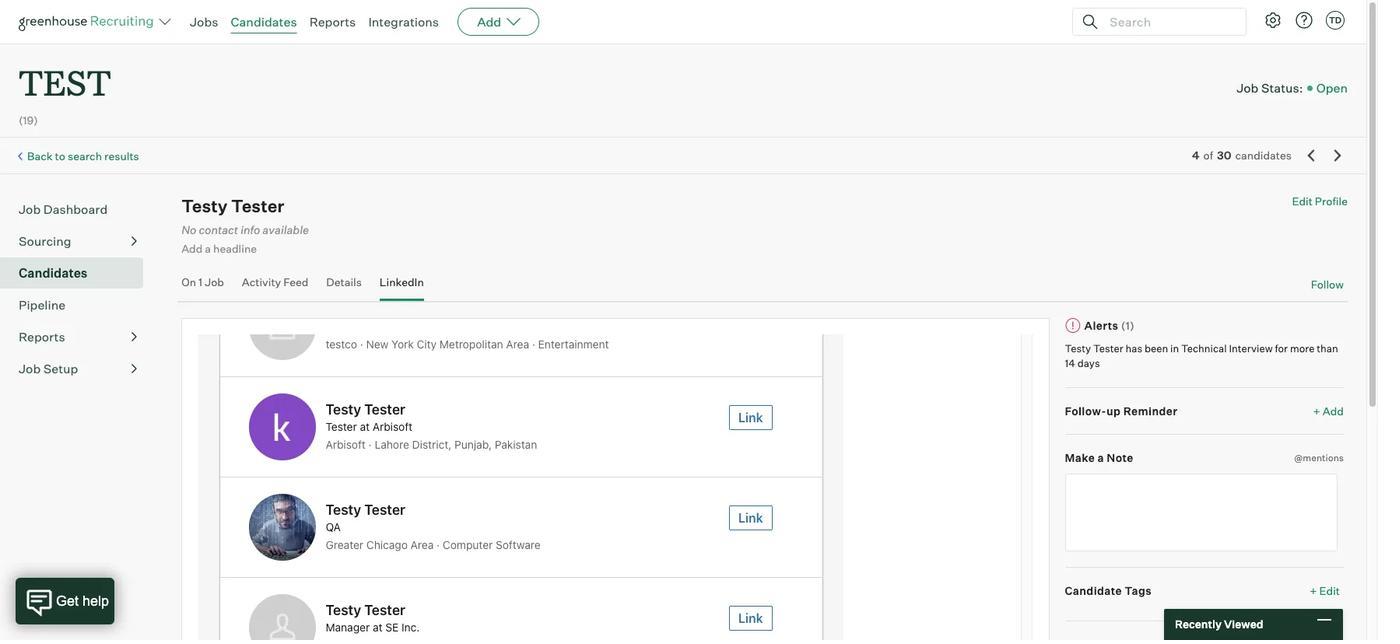 Task type: vqa. For each thing, say whether or not it's contained in the screenshot.
A to the top
yes



Task type: locate. For each thing, give the bounding box(es) containing it.
Search text field
[[1106, 11, 1232, 33]]

alerts (1)
[[1085, 319, 1135, 333]]

testy
[[182, 196, 228, 217], [1065, 342, 1092, 355]]

a inside testy tester no contact info available add a headline
[[205, 243, 211, 256]]

2 vertical spatial add
[[1323, 405, 1345, 418]]

results
[[104, 149, 139, 163]]

back to search results link
[[27, 149, 139, 163]]

1 horizontal spatial reports
[[310, 14, 356, 30]]

test link
[[19, 44, 111, 108]]

integrations
[[369, 14, 439, 30]]

candidate tags
[[1065, 585, 1152, 598]]

1 vertical spatial candidates
[[19, 266, 88, 281]]

technical
[[1182, 342, 1227, 355]]

candidates link right jobs "link"
[[231, 14, 297, 30]]

in
[[1171, 342, 1180, 355]]

+
[[1314, 405, 1321, 418], [1310, 585, 1318, 598]]

tester inside the testy tester has been in technical interview for more than 14 days
[[1094, 342, 1124, 355]]

tester down alerts (1) on the right
[[1094, 342, 1124, 355]]

1 vertical spatial edit
[[1320, 585, 1341, 598]]

+ edit
[[1310, 585, 1341, 598]]

edit
[[1293, 195, 1313, 208], [1320, 585, 1341, 598]]

testy inside testy tester no contact info available add a headline
[[182, 196, 228, 217]]

testy inside the testy tester has been in technical interview for more than 14 days
[[1065, 342, 1092, 355]]

edit inside + edit link
[[1320, 585, 1341, 598]]

0 vertical spatial +
[[1314, 405, 1321, 418]]

testy for testy tester no contact info available add a headline
[[182, 196, 228, 217]]

td button
[[1327, 11, 1345, 30]]

job up sourcing
[[19, 202, 41, 217]]

0 horizontal spatial add
[[182, 243, 203, 256]]

0 horizontal spatial reports link
[[19, 328, 137, 347]]

follow-up reminder
[[1065, 405, 1178, 418]]

1 vertical spatial +
[[1310, 585, 1318, 598]]

1 vertical spatial testy
[[1065, 342, 1092, 355]]

testy tester no contact info available add a headline
[[182, 196, 309, 256]]

status:
[[1262, 80, 1304, 96]]

info
[[241, 224, 260, 238]]

candidate
[[1065, 585, 1123, 598]]

1 vertical spatial a
[[1098, 452, 1105, 465]]

job left status:
[[1237, 80, 1259, 96]]

jobs link
[[190, 14, 218, 30]]

td
[[1330, 15, 1342, 26]]

job dashboard
[[19, 202, 108, 217]]

1 vertical spatial reports
[[19, 329, 65, 345]]

+ for + edit
[[1310, 585, 1318, 598]]

job setup
[[19, 361, 78, 377]]

job for job setup
[[19, 361, 41, 377]]

reports link left integrations
[[310, 14, 356, 30]]

for
[[1276, 342, 1289, 355]]

tester up the info
[[231, 196, 285, 217]]

0 horizontal spatial testy
[[182, 196, 228, 217]]

dashboard
[[43, 202, 108, 217]]

1 vertical spatial reports link
[[19, 328, 137, 347]]

1 horizontal spatial add
[[477, 14, 502, 30]]

0 vertical spatial add
[[477, 14, 502, 30]]

@mentions
[[1295, 453, 1345, 464]]

back
[[27, 149, 53, 163]]

job left setup at the bottom
[[19, 361, 41, 377]]

linkedin link
[[380, 275, 424, 298]]

1 vertical spatial tester
[[1094, 342, 1124, 355]]

on 1 job link
[[182, 275, 224, 298]]

testy up contact
[[182, 196, 228, 217]]

a
[[205, 243, 211, 256], [1098, 452, 1105, 465]]

job
[[1237, 80, 1259, 96], [19, 202, 41, 217], [205, 275, 224, 289], [19, 361, 41, 377]]

1 horizontal spatial edit
[[1320, 585, 1341, 598]]

1 horizontal spatial reports link
[[310, 14, 356, 30]]

headline
[[213, 243, 257, 256]]

feed
[[284, 275, 309, 289]]

add inside popup button
[[477, 14, 502, 30]]

reports link up the job setup link
[[19, 328, 137, 347]]

4
[[1193, 149, 1200, 162]]

sourcing
[[19, 234, 71, 249]]

integrations link
[[369, 14, 439, 30]]

0 vertical spatial reports link
[[310, 14, 356, 30]]

1 vertical spatial add
[[182, 243, 203, 256]]

0 horizontal spatial a
[[205, 243, 211, 256]]

of
[[1204, 149, 1214, 162]]

1 horizontal spatial tester
[[1094, 342, 1124, 355]]

1 horizontal spatial a
[[1098, 452, 1105, 465]]

activity feed link
[[242, 275, 309, 298]]

add
[[477, 14, 502, 30], [182, 243, 203, 256], [1323, 405, 1345, 418]]

available
[[263, 224, 309, 238]]

0 vertical spatial candidates link
[[231, 14, 297, 30]]

0 vertical spatial testy
[[182, 196, 228, 217]]

0 horizontal spatial candidates link
[[19, 264, 137, 283]]

interview
[[1230, 342, 1273, 355]]

candidates down sourcing
[[19, 266, 88, 281]]

+ for + add
[[1314, 405, 1321, 418]]

on
[[182, 275, 196, 289]]

1 horizontal spatial testy
[[1065, 342, 1092, 355]]

reports down pipeline
[[19, 329, 65, 345]]

reports
[[310, 14, 356, 30], [19, 329, 65, 345]]

@mentions link
[[1295, 451, 1345, 466]]

1 horizontal spatial candidates
[[231, 14, 297, 30]]

a left note
[[1098, 452, 1105, 465]]

details
[[326, 275, 362, 289]]

0 vertical spatial tester
[[231, 196, 285, 217]]

a down contact
[[205, 243, 211, 256]]

reports left integrations
[[310, 14, 356, 30]]

candidates link
[[231, 14, 297, 30], [19, 264, 137, 283]]

pipeline link
[[19, 296, 137, 315]]

candidates
[[231, 14, 297, 30], [19, 266, 88, 281]]

make
[[1065, 452, 1096, 465]]

candidates right jobs "link"
[[231, 14, 297, 30]]

follow-
[[1065, 405, 1107, 418]]

0 vertical spatial a
[[205, 243, 211, 256]]

+ edit link
[[1307, 581, 1345, 602]]

test
[[19, 59, 111, 105]]

0 vertical spatial candidates
[[231, 14, 297, 30]]

0 vertical spatial edit
[[1293, 195, 1313, 208]]

tester inside testy tester no contact info available add a headline
[[231, 196, 285, 217]]

up
[[1107, 405, 1121, 418]]

None text field
[[1065, 474, 1338, 552]]

0 horizontal spatial reports
[[19, 329, 65, 345]]

testy up 14 at right bottom
[[1065, 342, 1092, 355]]

candidates link down sourcing link
[[19, 264, 137, 283]]

0 horizontal spatial tester
[[231, 196, 285, 217]]

reports link
[[310, 14, 356, 30], [19, 328, 137, 347]]



Task type: describe. For each thing, give the bounding box(es) containing it.
14
[[1065, 358, 1076, 370]]

days
[[1078, 358, 1101, 370]]

1 vertical spatial candidates link
[[19, 264, 137, 283]]

greenhouse recruiting image
[[19, 12, 159, 31]]

testy for testy tester has been in technical interview for more than 14 days
[[1065, 342, 1092, 355]]

tester for testy tester no contact info available add a headline
[[231, 196, 285, 217]]

on 1 job
[[182, 275, 224, 289]]

(19)
[[19, 114, 38, 127]]

linkedin
[[380, 275, 424, 289]]

4 of 30 candidates
[[1193, 149, 1292, 162]]

been
[[1145, 342, 1169, 355]]

job setup link
[[19, 360, 137, 379]]

recently viewed
[[1176, 618, 1264, 632]]

job for job status:
[[1237, 80, 1259, 96]]

details link
[[326, 275, 362, 298]]

add button
[[458, 8, 540, 36]]

configure image
[[1264, 11, 1283, 30]]

contact
[[199, 224, 238, 238]]

+ add
[[1314, 405, 1345, 418]]

+ add link
[[1314, 404, 1345, 419]]

0 horizontal spatial candidates
[[19, 266, 88, 281]]

viewed
[[1225, 618, 1264, 632]]

pipeline
[[19, 298, 66, 313]]

1
[[199, 275, 203, 289]]

job for job dashboard
[[19, 202, 41, 217]]

edit profile link
[[1293, 195, 1348, 208]]

candidates
[[1236, 149, 1292, 162]]

job status:
[[1237, 80, 1304, 96]]

note
[[1107, 452, 1134, 465]]

more
[[1291, 342, 1315, 355]]

job dashboard link
[[19, 200, 137, 219]]

tester for testy tester has been in technical interview for more than 14 days
[[1094, 342, 1124, 355]]

has
[[1126, 342, 1143, 355]]

sourcing link
[[19, 232, 137, 251]]

no
[[182, 224, 196, 238]]

profile
[[1316, 195, 1348, 208]]

2 horizontal spatial add
[[1323, 405, 1345, 418]]

tags
[[1125, 585, 1152, 598]]

back to search results
[[27, 149, 139, 163]]

td button
[[1324, 8, 1348, 33]]

recently
[[1176, 618, 1222, 632]]

job right 1
[[205, 275, 224, 289]]

activity feed
[[242, 275, 309, 289]]

30
[[1218, 149, 1232, 162]]

add inside testy tester no contact info available add a headline
[[182, 243, 203, 256]]

0 horizontal spatial edit
[[1293, 195, 1313, 208]]

alerts
[[1085, 319, 1119, 333]]

than
[[1318, 342, 1339, 355]]

follow
[[1312, 278, 1345, 291]]

follow link
[[1312, 277, 1345, 292]]

to
[[55, 149, 65, 163]]

open
[[1317, 80, 1348, 96]]

setup
[[43, 361, 78, 377]]

1 horizontal spatial candidates link
[[231, 14, 297, 30]]

edit profile
[[1293, 195, 1348, 208]]

activity
[[242, 275, 281, 289]]

reminder
[[1124, 405, 1178, 418]]

make a note
[[1065, 452, 1134, 465]]

search
[[68, 149, 102, 163]]

jobs
[[190, 14, 218, 30]]

testy tester has been in technical interview for more than 14 days
[[1065, 342, 1339, 370]]

(1)
[[1122, 319, 1135, 333]]

0 vertical spatial reports
[[310, 14, 356, 30]]



